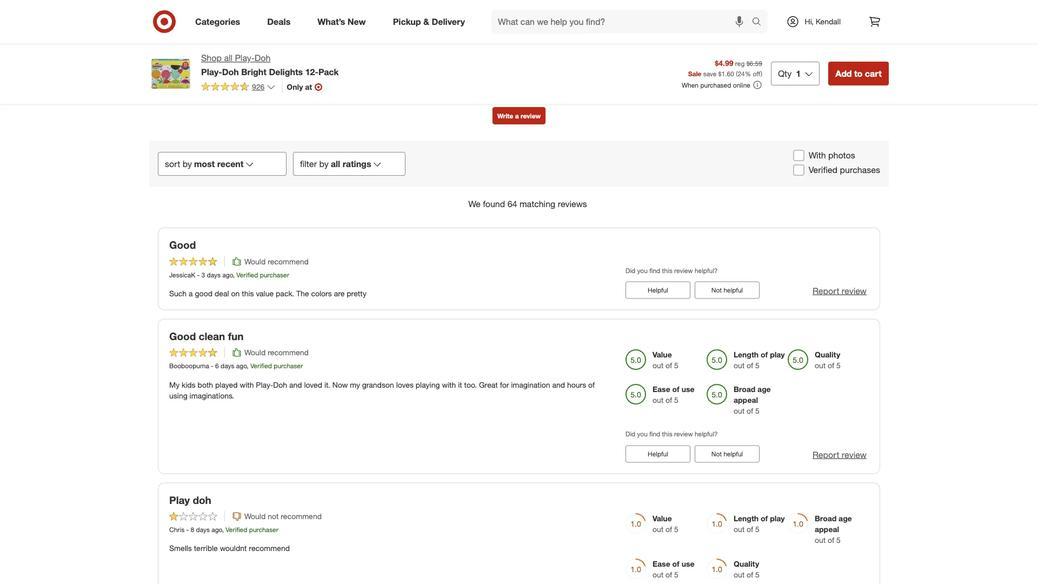 Task type: vqa. For each thing, say whether or not it's contained in the screenshot.
topmost length
yes



Task type: locate. For each thing, give the bounding box(es) containing it.
1 horizontal spatial and
[[553, 380, 565, 389]]

add to cart
[[836, 68, 882, 79]]

1 helpful from the top
[[648, 286, 669, 294]]

2 horizontal spatial ,
[[247, 362, 249, 370]]

2 ease from the top
[[653, 559, 671, 569]]

2 not from the top
[[712, 450, 722, 458]]

you for would recommend
[[638, 266, 648, 274]]

all inside shop all play-doh play-doh bright delights 12-pack
[[224, 53, 233, 63]]

did
[[626, 266, 636, 274], [626, 430, 636, 438]]

1 use from the top
[[682, 385, 695, 394]]

2 with from the left
[[442, 380, 456, 389]]

good up the jessicak
[[169, 239, 196, 251]]

2 vertical spatial play-
[[256, 380, 273, 389]]

doh up the bright
[[255, 53, 271, 63]]

24
[[738, 69, 745, 78]]

sort by most recent
[[165, 158, 244, 169]]

0 vertical spatial broad
[[734, 385, 756, 394]]

0 vertical spatial ease
[[653, 385, 671, 394]]

0 horizontal spatial -
[[186, 526, 189, 534]]

2 horizontal spatial play-
[[256, 380, 273, 389]]

1 horizontal spatial a
[[515, 112, 519, 120]]

a right "such"
[[189, 289, 193, 298]]

report review button for would recommend
[[813, 285, 867, 297]]

1 value out of 5 from the top
[[653, 350, 679, 370]]

ago
[[222, 271, 233, 279], [236, 362, 247, 370], [212, 526, 222, 534]]

would
[[245, 257, 266, 266], [245, 348, 266, 357], [245, 512, 266, 521]]

1 length of play out of 5 from the top
[[734, 350, 785, 370]]

2 report review from the top
[[813, 449, 867, 460]]

0 horizontal spatial quality out of 5
[[734, 559, 760, 580]]

play- down shop
[[201, 66, 222, 77]]

by right filter
[[319, 158, 329, 169]]

did you find this review helpful? for would recommend
[[626, 266, 718, 274]]

length of play out of 5 for broad
[[734, 350, 785, 370]]

length for quality
[[734, 514, 759, 523]]

1 not helpful button from the top
[[695, 282, 760, 299]]

1 good from the top
[[169, 239, 196, 251]]

helpful button
[[626, 282, 691, 299], [626, 445, 691, 463]]

all right shop
[[224, 53, 233, 63]]

with
[[240, 380, 254, 389], [442, 380, 456, 389]]

with left it
[[442, 380, 456, 389]]

1 vertical spatial would recommend
[[245, 348, 309, 357]]

1 horizontal spatial quality out of 5
[[815, 350, 841, 370]]

1 vertical spatial ease of use out of 5
[[653, 559, 695, 580]]

add
[[836, 68, 852, 79]]

0 vertical spatial doh
[[255, 53, 271, 63]]

1 vertical spatial purchaser
[[274, 362, 303, 370]]

1 you from the top
[[638, 266, 648, 274]]

2 length from the top
[[734, 514, 759, 523]]

2 not helpful from the top
[[712, 450, 743, 458]]

0 vertical spatial play
[[770, 350, 785, 360]]

all left the ratings
[[331, 158, 340, 169]]

1 play from the top
[[770, 350, 785, 360]]

2 value out of 5 from the top
[[653, 514, 679, 534]]

verified for good clean fun
[[250, 362, 272, 370]]

0 vertical spatial did
[[626, 266, 636, 274]]

reg
[[736, 59, 745, 67]]

2 helpful button from the top
[[626, 445, 691, 463]]

ago up "deal"
[[222, 271, 233, 279]]

report review for out of 5
[[813, 449, 867, 460]]

1 vertical spatial quality out of 5
[[734, 559, 760, 580]]

0 horizontal spatial by
[[183, 158, 192, 169]]

0 horizontal spatial doh
[[222, 66, 239, 77]]

would up 'jessicak - 3 days ago , verified purchaser'
[[245, 257, 266, 266]]

search
[[747, 17, 773, 28]]

would for good
[[245, 257, 266, 266]]

value out of 5 for broad age appeal
[[653, 350, 679, 370]]

0 vertical spatial helpful
[[648, 286, 669, 294]]

save
[[704, 69, 717, 78]]

0 vertical spatial you
[[638, 266, 648, 274]]

by right sort
[[183, 158, 192, 169]]

0 vertical spatial use
[[682, 385, 695, 394]]

ease for broad age appeal
[[653, 385, 671, 394]]

2 report review button from the top
[[813, 449, 867, 461]]

verified
[[809, 165, 838, 175], [237, 271, 258, 279], [250, 362, 272, 370], [226, 526, 247, 534]]

would recommend
[[245, 257, 309, 266], [245, 348, 309, 357]]

helpful?
[[695, 266, 718, 274], [695, 430, 718, 438]]

2 ease of use out of 5 from the top
[[653, 559, 695, 580]]

jessicak - 3 days ago , verified purchaser
[[169, 271, 289, 279]]

1 vertical spatial length
[[734, 514, 759, 523]]

qty 1
[[778, 68, 801, 79]]

not helpful button for out of 5
[[695, 445, 760, 463]]

chris
[[169, 526, 185, 534]]

good for good
[[169, 239, 196, 251]]

2 vertical spatial purchaser
[[249, 526, 278, 534]]

0 horizontal spatial appeal
[[734, 396, 758, 405]]

days right 8
[[196, 526, 210, 534]]

- for good
[[197, 271, 200, 279]]

2 helpful? from the top
[[695, 430, 718, 438]]

you
[[638, 266, 648, 274], [638, 430, 648, 438]]

1 helpful button from the top
[[626, 282, 691, 299]]

1 vertical spatial a
[[189, 289, 193, 298]]

, right 6
[[247, 362, 249, 370]]

2 you from the top
[[638, 430, 648, 438]]

not helpful
[[712, 286, 743, 294], [712, 450, 743, 458]]

0 vertical spatial age
[[758, 385, 771, 394]]

0 vertical spatial this
[[662, 266, 673, 274]]

delights
[[269, 66, 303, 77]]

and left 'hours'
[[553, 380, 565, 389]]

0 horizontal spatial play-
[[201, 66, 222, 77]]

with right played
[[240, 380, 254, 389]]

1 not from the top
[[712, 286, 722, 294]]

value out of 5 for quality
[[653, 514, 679, 534]]

1 vertical spatial days
[[221, 362, 234, 370]]

pickup & delivery link
[[384, 10, 479, 34]]

imagination
[[511, 380, 550, 389]]

it.
[[325, 380, 330, 389]]

0 vertical spatial purchaser
[[260, 271, 289, 279]]

, up smells terrible wouldnt recommend
[[222, 526, 224, 534]]

helpful button for out of 5
[[626, 445, 691, 463]]

3 would from the top
[[245, 512, 266, 521]]

1 vertical spatial value out of 5
[[653, 514, 679, 534]]

0 horizontal spatial with
[[240, 380, 254, 389]]

ease of use out of 5 for broad
[[653, 385, 695, 405]]

1 vertical spatial -
[[211, 362, 214, 370]]

0 horizontal spatial broad
[[734, 385, 756, 394]]

1 vertical spatial value
[[653, 350, 672, 360]]

guest review image 1 of 2, zoom in image
[[443, 15, 511, 82]]

&
[[424, 16, 429, 27]]

1 ease of use out of 5 from the top
[[653, 385, 695, 405]]

1 horizontal spatial appeal
[[815, 525, 840, 534]]

would recommend up pack.
[[245, 257, 309, 266]]

1 vertical spatial helpful?
[[695, 430, 718, 438]]

0 vertical spatial report review
[[813, 286, 867, 296]]

1 vertical spatial not helpful button
[[695, 445, 760, 463]]

cart
[[865, 68, 882, 79]]

did for out of 5
[[626, 430, 636, 438]]

play for broad age appeal
[[770, 514, 785, 523]]

1 vertical spatial helpful
[[648, 450, 669, 458]]

0 vertical spatial helpful button
[[626, 282, 691, 299]]

0 vertical spatial quality out of 5
[[815, 350, 841, 370]]

review inside button
[[521, 112, 541, 120]]

2 and from the left
[[553, 380, 565, 389]]

1 vertical spatial did
[[626, 430, 636, 438]]

0 vertical spatial ,
[[233, 271, 235, 279]]

new
[[348, 16, 366, 27]]

report review
[[813, 286, 867, 296], [813, 449, 867, 460]]

2 vertical spatial would
[[245, 512, 266, 521]]

pickup & delivery
[[393, 16, 465, 27]]

quality
[[815, 350, 841, 360], [734, 559, 760, 569]]

2 vertical spatial ago
[[212, 526, 222, 534]]

1 helpful? from the top
[[695, 266, 718, 274]]

not for out of 5
[[712, 450, 722, 458]]

played
[[215, 380, 238, 389]]

ago up terrible
[[212, 526, 222, 534]]

1 and from the left
[[289, 380, 302, 389]]

verified up wouldnt
[[226, 526, 247, 534]]

- left 8
[[186, 526, 189, 534]]

1 horizontal spatial with
[[442, 380, 456, 389]]

1 vertical spatial report
[[813, 449, 840, 460]]

and left loved
[[289, 380, 302, 389]]

recommend up pack.
[[268, 257, 309, 266]]

a right write
[[515, 112, 519, 120]]

good for good clean fun
[[169, 330, 196, 343]]

play- down booboopuma - 6 days ago , verified purchaser
[[256, 380, 273, 389]]

would left not
[[245, 512, 266, 521]]

chris - 8 days ago , verified purchaser
[[169, 526, 278, 534]]

good left clean
[[169, 330, 196, 343]]

1 would from the top
[[245, 257, 266, 266]]

0 vertical spatial not helpful button
[[695, 282, 760, 299]]

0 horizontal spatial a
[[189, 289, 193, 298]]

0 horizontal spatial age
[[758, 385, 771, 394]]

6
[[215, 362, 219, 370]]

- left 6
[[211, 362, 214, 370]]

would up booboopuma - 6 days ago , verified purchaser
[[245, 348, 266, 357]]

helpful for would recommend
[[724, 286, 743, 294]]

2 length of play out of 5 from the top
[[734, 514, 785, 534]]

0 vertical spatial find
[[650, 266, 661, 274]]

1 vertical spatial would
[[245, 348, 266, 357]]

1 horizontal spatial play-
[[235, 53, 255, 63]]

0 vertical spatial length
[[734, 350, 759, 360]]

report review button
[[813, 285, 867, 297], [813, 449, 867, 461]]

2 would from the top
[[245, 348, 266, 357]]

helpful for out of 5
[[724, 450, 743, 458]]

this for would recommend
[[662, 266, 673, 274]]

broad
[[734, 385, 756, 394], [815, 514, 837, 523]]

1 horizontal spatial ,
[[233, 271, 235, 279]]

1 vertical spatial find
[[650, 430, 661, 438]]

would recommend for good clean fun
[[245, 348, 309, 357]]

2 vertical spatial value
[[653, 514, 672, 523]]

1 report review from the top
[[813, 286, 867, 296]]

imaginations.
[[190, 391, 234, 400]]

deals
[[267, 16, 291, 27]]

would recommend up booboopuma - 6 days ago , verified purchaser
[[245, 348, 309, 357]]

(
[[736, 69, 738, 78]]

ease of use out of 5
[[653, 385, 695, 405], [653, 559, 695, 580]]

0 horizontal spatial broad age appeal out of 5
[[734, 385, 771, 416]]

2 by from the left
[[319, 158, 329, 169]]

ago for good clean fun
[[236, 362, 247, 370]]

good
[[195, 289, 213, 298]]

using
[[169, 391, 188, 400]]

now
[[333, 380, 348, 389]]

value for broad age appeal out of 5
[[653, 350, 672, 360]]

helpful
[[648, 286, 669, 294], [648, 450, 669, 458]]

categories
[[195, 16, 240, 27]]

ago up played
[[236, 362, 247, 370]]

value out of 5
[[653, 350, 679, 370], [653, 514, 679, 534]]

0 vertical spatial play-
[[235, 53, 255, 63]]

2 find from the top
[[650, 430, 661, 438]]

helpful
[[724, 286, 743, 294], [724, 450, 743, 458]]

verified right 6
[[250, 362, 272, 370]]

sort
[[165, 158, 180, 169]]

2 vertical spatial days
[[196, 526, 210, 534]]

1 report from the top
[[813, 286, 840, 296]]

1 vertical spatial play-
[[201, 66, 222, 77]]

0 vertical spatial a
[[515, 112, 519, 120]]

1 vertical spatial use
[[682, 559, 695, 569]]

3
[[202, 271, 205, 279]]

- left 3
[[197, 271, 200, 279]]

2 not helpful button from the top
[[695, 445, 760, 463]]

2 horizontal spatial -
[[211, 362, 214, 370]]

only at
[[287, 82, 312, 92]]

2 helpful from the top
[[724, 450, 743, 458]]

)
[[761, 69, 763, 78]]

a inside button
[[515, 112, 519, 120]]

age
[[758, 385, 771, 394], [839, 514, 852, 523]]

1 vertical spatial helpful button
[[626, 445, 691, 463]]

0 vertical spatial good
[[169, 239, 196, 251]]

- for play doh
[[186, 526, 189, 534]]

play-
[[235, 53, 255, 63], [201, 66, 222, 77], [256, 380, 273, 389]]

would for good clean fun
[[245, 348, 266, 357]]

0 vertical spatial appeal
[[734, 396, 758, 405]]

0 horizontal spatial ,
[[222, 526, 224, 534]]

1 vertical spatial age
[[839, 514, 852, 523]]

2 good from the top
[[169, 330, 196, 343]]

such
[[169, 289, 187, 298]]

$4.99
[[715, 58, 734, 68]]

2 helpful from the top
[[648, 450, 669, 458]]

1 vertical spatial play
[[770, 514, 785, 523]]

days right 6
[[221, 362, 234, 370]]

this
[[662, 266, 673, 274], [242, 289, 254, 298], [662, 430, 673, 438]]

12-
[[305, 66, 319, 77]]

0 vertical spatial report
[[813, 286, 840, 296]]

all
[[224, 53, 233, 63], [331, 158, 340, 169]]

1 report review button from the top
[[813, 285, 867, 297]]

1 horizontal spatial ago
[[222, 271, 233, 279]]

ease for quality
[[653, 559, 671, 569]]

you for out of 5
[[638, 430, 648, 438]]

not for would recommend
[[712, 286, 722, 294]]

0 vertical spatial would
[[245, 257, 266, 266]]

1 would recommend from the top
[[245, 257, 309, 266]]

play- up the bright
[[235, 53, 255, 63]]

1 horizontal spatial by
[[319, 158, 329, 169]]

1 vertical spatial you
[[638, 430, 648, 438]]

1 not helpful from the top
[[712, 286, 743, 294]]

2 vertical spatial this
[[662, 430, 673, 438]]

what's
[[318, 16, 345, 27]]

2 would recommend from the top
[[245, 348, 309, 357]]

loves
[[396, 380, 414, 389]]

1 vertical spatial report review button
[[813, 449, 867, 461]]

0 vertical spatial report review button
[[813, 285, 867, 297]]

ago for play doh
[[212, 526, 222, 534]]

helpful? for out of 5
[[695, 430, 718, 438]]

1 horizontal spatial doh
[[255, 53, 271, 63]]

1 vertical spatial not helpful
[[712, 450, 743, 458]]

, up on
[[233, 271, 235, 279]]

1
[[796, 68, 801, 79]]

doh up 926 link on the top of the page
[[222, 66, 239, 77]]

0 vertical spatial days
[[207, 271, 221, 279]]

2 play from the top
[[770, 514, 785, 523]]

1 find from the top
[[650, 266, 661, 274]]

0 vertical spatial not helpful
[[712, 286, 743, 294]]

when
[[682, 81, 699, 89]]

, for play doh
[[222, 526, 224, 534]]

0 horizontal spatial quality
[[734, 559, 760, 569]]

1 vertical spatial quality
[[734, 559, 760, 569]]

1 vertical spatial appeal
[[815, 525, 840, 534]]

0 vertical spatial length of play out of 5
[[734, 350, 785, 370]]

0 vertical spatial broad age appeal out of 5
[[734, 385, 771, 416]]

days right 3
[[207, 271, 221, 279]]

did you find this review helpful? for out of 5
[[626, 430, 718, 438]]

0 horizontal spatial ago
[[212, 526, 222, 534]]

1 by from the left
[[183, 158, 192, 169]]

1 ease from the top
[[653, 385, 671, 394]]

2 report from the top
[[813, 449, 840, 460]]

verified up on
[[237, 271, 258, 279]]

0 vertical spatial helpful?
[[695, 266, 718, 274]]

1 vertical spatial doh
[[222, 66, 239, 77]]

$4.99 reg $6.59 sale save $ 1.60 ( 24 % off )
[[688, 58, 763, 78]]

0 vertical spatial would recommend
[[245, 257, 309, 266]]

What can we help you find? suggestions appear below search field
[[492, 10, 755, 34]]

1 vertical spatial ,
[[247, 362, 249, 370]]

did you find this review helpful?
[[626, 266, 718, 274], [626, 430, 718, 438]]

0 vertical spatial quality
[[815, 350, 841, 360]]

1 helpful from the top
[[724, 286, 743, 294]]

find
[[650, 266, 661, 274], [650, 430, 661, 438]]

1 did from the top
[[626, 266, 636, 274]]

1 did you find this review helpful? from the top
[[626, 266, 718, 274]]

2 did from the top
[[626, 430, 636, 438]]

such a good deal on this value pack. the colors are pretty
[[169, 289, 367, 298]]

1 length from the top
[[734, 350, 759, 360]]

-
[[197, 271, 200, 279], [211, 362, 214, 370], [186, 526, 189, 534]]

0 horizontal spatial and
[[289, 380, 302, 389]]

by
[[183, 158, 192, 169], [319, 158, 329, 169]]

2 did you find this review helpful? from the top
[[626, 430, 718, 438]]

doh left loved
[[273, 380, 287, 389]]

verified for play doh
[[226, 526, 247, 534]]

2 use from the top
[[682, 559, 695, 569]]

of
[[761, 350, 768, 360], [666, 361, 673, 370], [747, 361, 754, 370], [828, 361, 835, 370], [589, 380, 595, 389], [673, 385, 680, 394], [666, 396, 673, 405], [747, 406, 754, 416], [761, 514, 768, 523], [666, 525, 673, 534], [747, 525, 754, 534], [828, 536, 835, 545], [673, 559, 680, 569], [666, 570, 673, 580], [747, 570, 754, 580]]

2 horizontal spatial ago
[[236, 362, 247, 370]]

would recommend for good
[[245, 257, 309, 266]]



Task type: describe. For each thing, give the bounding box(es) containing it.
play for quality
[[770, 350, 785, 360]]

verified down the with
[[809, 165, 838, 175]]

this for out of 5
[[662, 430, 673, 438]]

1 horizontal spatial broad age appeal out of 5
[[815, 514, 852, 545]]

days for play doh
[[196, 526, 210, 534]]

hi,
[[805, 17, 814, 26]]

pack
[[319, 66, 339, 77]]

my
[[169, 380, 180, 389]]

purchaser for good
[[260, 271, 289, 279]]

by for filter by
[[319, 158, 329, 169]]

purchaser for good clean fun
[[274, 362, 303, 370]]

what's new link
[[308, 10, 380, 34]]

not helpful for would recommend
[[712, 286, 743, 294]]

purchases
[[840, 165, 881, 175]]

doh inside my kids both played with play-doh and loved it. now my grandson loves playing with it too. great for imagination and hours of using imaginations.
[[273, 380, 287, 389]]

926 link
[[201, 82, 276, 94]]

1 horizontal spatial age
[[839, 514, 852, 523]]

by for sort by
[[183, 158, 192, 169]]

purchaser for play doh
[[249, 526, 278, 534]]

helpful button for would recommend
[[626, 282, 691, 299]]

jessicak
[[169, 271, 195, 279]]

verified for good
[[237, 271, 258, 279]]

ratings
[[343, 158, 371, 169]]

purchased
[[701, 81, 732, 89]]

would for play doh
[[245, 512, 266, 521]]

playing
[[416, 380, 440, 389]]

search button
[[747, 10, 773, 36]]

are
[[334, 289, 345, 298]]

colors
[[311, 289, 332, 298]]

report review button for out of 5
[[813, 449, 867, 461]]

length of play out of 5 for quality
[[734, 514, 785, 534]]

we found 64 matching reviews
[[469, 199, 587, 209]]

kids
[[182, 380, 196, 389]]

not helpful button for would recommend
[[695, 282, 760, 299]]

clean
[[199, 330, 225, 343]]

found
[[483, 199, 505, 209]]

play doh
[[169, 494, 211, 506]]

my
[[350, 380, 360, 389]]

doh
[[193, 494, 211, 506]]

both
[[198, 380, 213, 389]]

1 vertical spatial broad
[[815, 514, 837, 523]]

Verified purchases checkbox
[[794, 165, 805, 175]]

smells
[[169, 544, 192, 553]]

write a review button
[[493, 107, 546, 124]]

recommend up loved
[[268, 348, 309, 357]]

grandson
[[362, 380, 394, 389]]

ease of use out of 5 for quality
[[653, 559, 695, 580]]

1 with from the left
[[240, 380, 254, 389]]

reviews
[[558, 199, 587, 209]]

at
[[305, 82, 312, 92]]

off
[[753, 69, 761, 78]]

my kids both played with play-doh and loved it. now my grandson loves playing with it too. great for imagination and hours of using imaginations.
[[169, 380, 595, 400]]

with photos
[[809, 150, 856, 161]]

deal
[[215, 289, 229, 298]]

, for good
[[233, 271, 235, 279]]

for
[[500, 380, 509, 389]]

booboopuma - 6 days ago , verified purchaser
[[169, 362, 303, 370]]

hi, kendall
[[805, 17, 841, 26]]

1.60
[[722, 69, 734, 78]]

With photos checkbox
[[794, 150, 805, 161]]

to
[[855, 68, 863, 79]]

did for would recommend
[[626, 266, 636, 274]]

value for quality out of 5
[[653, 514, 672, 523]]

good clean fun
[[169, 330, 244, 343]]

filter
[[300, 158, 317, 169]]

only
[[287, 82, 303, 92]]

play- inside my kids both played with play-doh and loved it. now my grandson loves playing with it too. great for imagination and hours of using imaginations.
[[256, 380, 273, 389]]

write
[[498, 112, 514, 120]]

1 vertical spatial all
[[331, 158, 340, 169]]

report for out of 5
[[813, 449, 840, 460]]

booboopuma
[[169, 362, 209, 370]]

hours
[[567, 380, 586, 389]]

helpful for would recommend
[[648, 286, 669, 294]]

8
[[191, 526, 194, 534]]

play
[[169, 494, 190, 506]]

qty
[[778, 68, 792, 79]]

helpful for out of 5
[[648, 450, 669, 458]]

sale
[[688, 69, 702, 78]]

it
[[458, 380, 462, 389]]

kendall
[[816, 17, 841, 26]]

matching
[[520, 199, 556, 209]]

shop
[[201, 53, 222, 63]]

delivery
[[432, 16, 465, 27]]

add to cart button
[[829, 62, 889, 85]]

guest review image 2 of 2, zoom in image
[[519, 15, 587, 82]]

pack.
[[276, 289, 294, 298]]

use for quality out of 5
[[682, 559, 695, 569]]

terrible
[[194, 544, 218, 553]]

%
[[745, 69, 751, 78]]

find for would recommend
[[650, 266, 661, 274]]

filter by all ratings
[[300, 158, 371, 169]]

a for write
[[515, 112, 519, 120]]

shop all play-doh play-doh bright delights 12-pack
[[201, 53, 339, 77]]

the
[[296, 289, 309, 298]]

photos
[[829, 150, 856, 161]]

recent
[[217, 158, 244, 169]]

not
[[268, 512, 279, 521]]

- for good clean fun
[[211, 362, 214, 370]]

helpful? for would recommend
[[695, 266, 718, 274]]

0 vertical spatial value
[[256, 289, 274, 298]]

online
[[733, 81, 751, 89]]

$6.59
[[747, 59, 763, 67]]

categories link
[[186, 10, 254, 34]]

pretty
[[347, 289, 367, 298]]

of inside my kids both played with play-doh and loved it. now my grandson loves playing with it too. great for imagination and hours of using imaginations.
[[589, 380, 595, 389]]

report review for would recommend
[[813, 286, 867, 296]]

64
[[508, 199, 517, 209]]

recommend down not
[[249, 544, 290, 553]]

bright
[[241, 66, 267, 77]]

recommend right not
[[281, 512, 322, 521]]

, for good clean fun
[[247, 362, 249, 370]]

image of play-doh bright delights 12-pack image
[[149, 52, 193, 95]]

not helpful for out of 5
[[712, 450, 743, 458]]

great
[[479, 380, 498, 389]]

$
[[719, 69, 722, 78]]

days for good
[[207, 271, 221, 279]]

a for such
[[189, 289, 193, 298]]

days for good clean fun
[[221, 362, 234, 370]]

what's new
[[318, 16, 366, 27]]

on
[[231, 289, 240, 298]]

find for out of 5
[[650, 430, 661, 438]]

ago for good
[[222, 271, 233, 279]]

smells terrible wouldnt recommend
[[169, 544, 290, 553]]

length for broad
[[734, 350, 759, 360]]

verified purchases
[[809, 165, 881, 175]]

1 vertical spatial this
[[242, 289, 254, 298]]

write a review
[[498, 112, 541, 120]]

use for broad age appeal out of 5
[[682, 385, 695, 394]]

report for would recommend
[[813, 286, 840, 296]]



